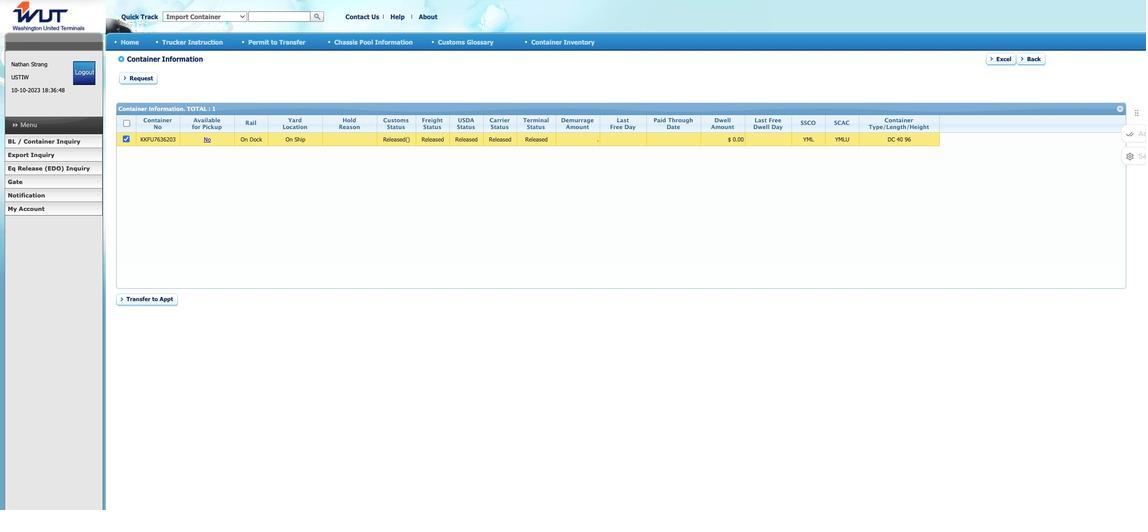 Task type: locate. For each thing, give the bounding box(es) containing it.
contact us link
[[346, 13, 379, 20]]

inquiry down bl / container inquiry
[[31, 151, 55, 158]]

1 vertical spatial container
[[24, 138, 55, 145]]

account
[[19, 205, 45, 212]]

pool
[[360, 38, 373, 45]]

18:36:48
[[42, 87, 65, 93]]

inquiry for container
[[57, 138, 80, 145]]

about
[[419, 13, 438, 20]]

export inquiry link
[[5, 148, 103, 162]]

1 horizontal spatial container
[[532, 38, 562, 45]]

container up export inquiry
[[24, 138, 55, 145]]

inquiry right (edo)
[[66, 165, 90, 172]]

inventory
[[564, 38, 595, 45]]

customs glossary
[[438, 38, 494, 45]]

inquiry up export inquiry link
[[57, 138, 80, 145]]

eq release (edo) inquiry
[[8, 165, 90, 172]]

permit
[[248, 38, 269, 45]]

eq
[[8, 165, 16, 172]]

inquiry
[[57, 138, 80, 145], [31, 151, 55, 158], [66, 165, 90, 172]]

release
[[18, 165, 43, 172]]

help
[[391, 13, 405, 20]]

trucker instruction
[[162, 38, 223, 45]]

my account
[[8, 205, 45, 212]]

2 vertical spatial inquiry
[[66, 165, 90, 172]]

transfer
[[279, 38, 306, 45]]

about link
[[419, 13, 438, 20]]

contact
[[346, 13, 370, 20]]

container
[[532, 38, 562, 45], [24, 138, 55, 145]]

to
[[271, 38, 278, 45]]

nathan
[[11, 61, 29, 67]]

None text field
[[248, 11, 311, 22]]

us
[[372, 13, 379, 20]]

0 vertical spatial inquiry
[[57, 138, 80, 145]]

0 horizontal spatial container
[[24, 138, 55, 145]]

my
[[8, 205, 17, 212]]

1 10- from the left
[[11, 87, 20, 93]]

10-
[[11, 87, 20, 93], [20, 87, 28, 93]]

ustiw
[[11, 74, 29, 80]]

quick
[[121, 13, 139, 20]]

information
[[375, 38, 413, 45]]

container left inventory
[[532, 38, 562, 45]]



Task type: vqa. For each thing, say whether or not it's contained in the screenshot.
Chassis Pool Information
yes



Task type: describe. For each thing, give the bounding box(es) containing it.
(edo)
[[45, 165, 64, 172]]

bl / container inquiry link
[[5, 135, 103, 148]]

home
[[121, 38, 139, 45]]

chassis pool information
[[334, 38, 413, 45]]

customs
[[438, 38, 465, 45]]

contact us
[[346, 13, 379, 20]]

export
[[8, 151, 29, 158]]

1 vertical spatial inquiry
[[31, 151, 55, 158]]

help link
[[391, 13, 405, 20]]

10-10-2023 18:36:48
[[11, 87, 65, 93]]

instruction
[[188, 38, 223, 45]]

container inventory
[[532, 38, 595, 45]]

nathan strang
[[11, 61, 47, 67]]

chassis
[[334, 38, 358, 45]]

notification link
[[5, 189, 103, 202]]

0 vertical spatial container
[[532, 38, 562, 45]]

eq release (edo) inquiry link
[[5, 162, 103, 175]]

strang
[[31, 61, 47, 67]]

gate link
[[5, 175, 103, 189]]

bl / container inquiry
[[8, 138, 80, 145]]

login image
[[73, 61, 96, 85]]

quick track
[[121, 13, 158, 20]]

glossary
[[467, 38, 494, 45]]

export inquiry
[[8, 151, 55, 158]]

bl
[[8, 138, 16, 145]]

notification
[[8, 192, 45, 199]]

2023
[[28, 87, 40, 93]]

inquiry for (edo)
[[66, 165, 90, 172]]

my account link
[[5, 202, 103, 216]]

trucker
[[162, 38, 186, 45]]

gate
[[8, 178, 23, 185]]

2 10- from the left
[[20, 87, 28, 93]]

container inside "bl / container inquiry" link
[[24, 138, 55, 145]]

track
[[141, 13, 158, 20]]

permit to transfer
[[248, 38, 306, 45]]

/
[[18, 138, 22, 145]]



